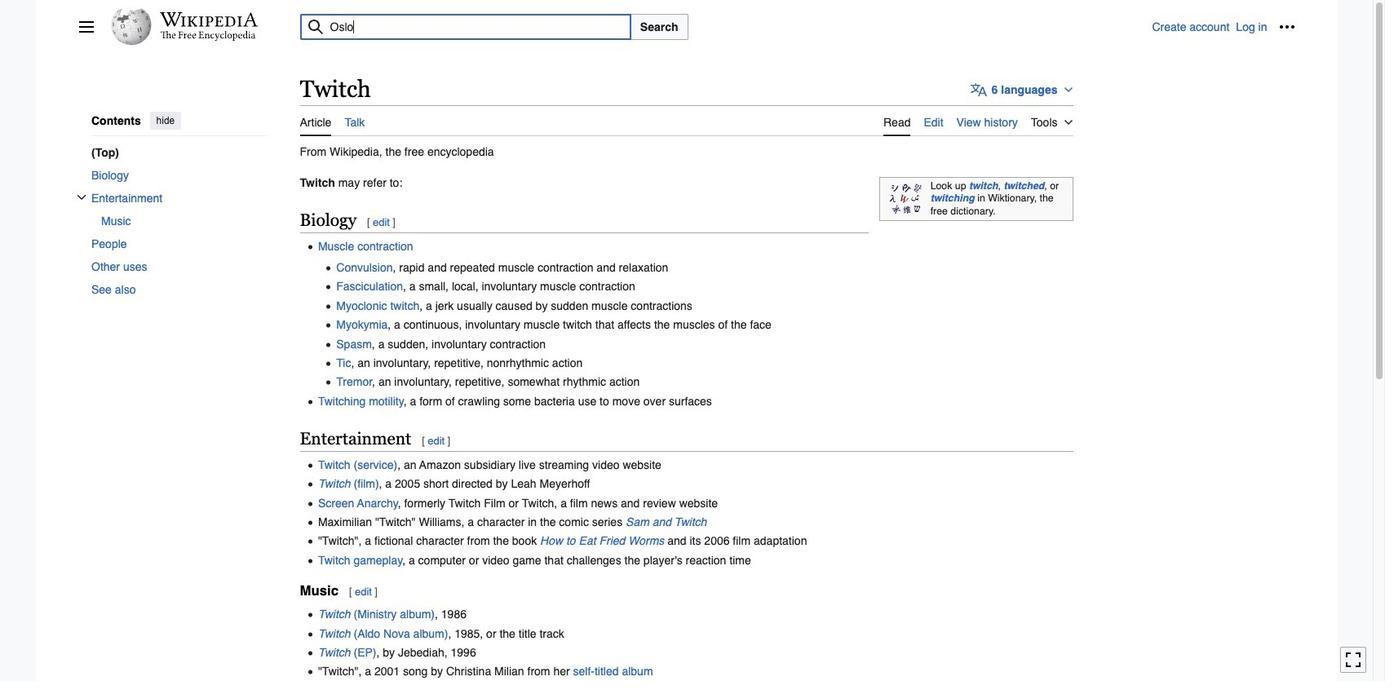 Task type: locate. For each thing, give the bounding box(es) containing it.
search results list box
[[281, 41, 646, 537]]

language progressive image
[[971, 81, 987, 98]]

main content
[[293, 73, 1295, 681]]

x small image
[[76, 192, 86, 202]]

fullscreen image
[[1345, 652, 1362, 669]]

wikipedia image
[[160, 12, 257, 27]]

None search field
[[280, 14, 1152, 539]]

the free encyclopedia image
[[161, 31, 256, 42]]



Task type: vqa. For each thing, say whether or not it's contained in the screenshot.
main content
yes



Task type: describe. For each thing, give the bounding box(es) containing it.
Search Wikipedia search field
[[280, 14, 631, 40]]

log in and more options image
[[1279, 19, 1295, 35]]

personal tools navigation
[[1152, 14, 1300, 40]]

menu image
[[78, 19, 94, 35]]



